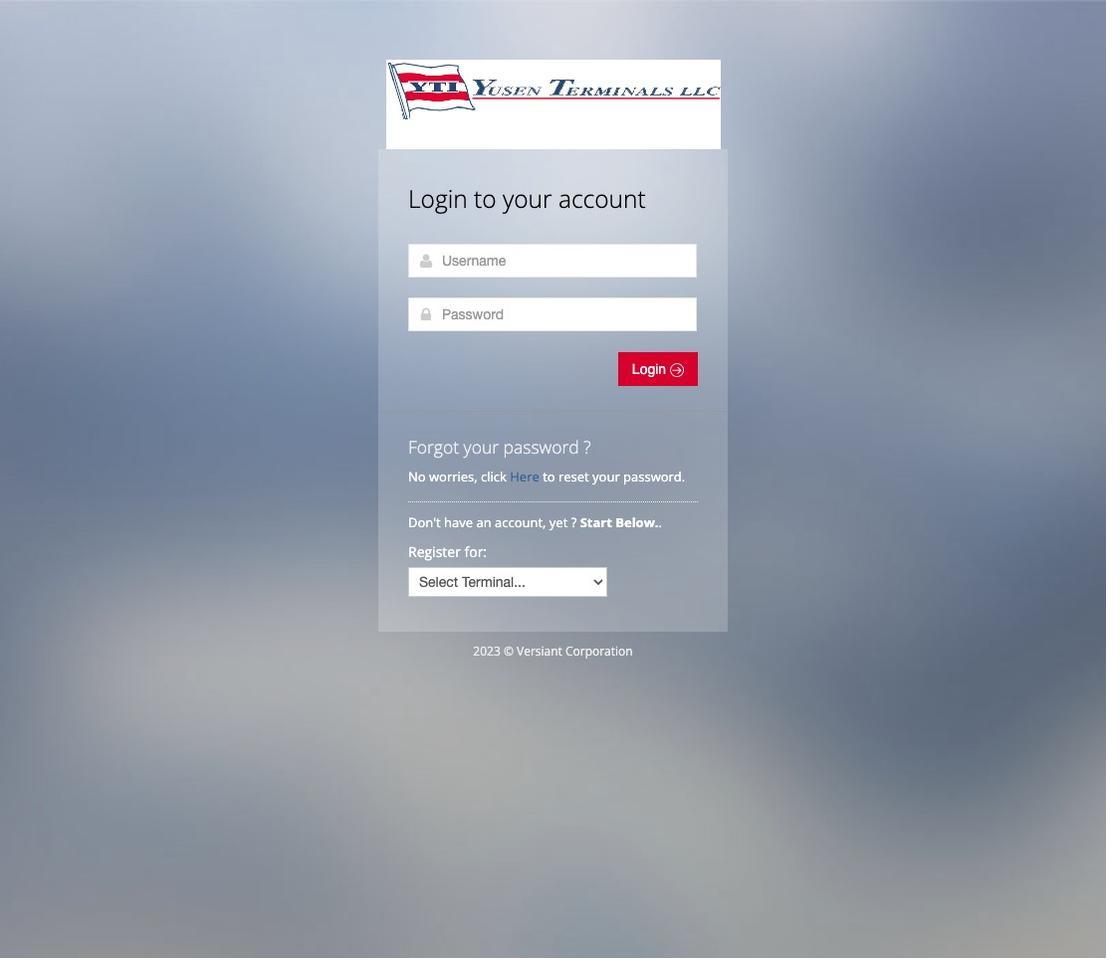 Task type: describe. For each thing, give the bounding box(es) containing it.
versiant
[[517, 643, 562, 660]]

register for:
[[408, 543, 487, 561]]

login button
[[618, 352, 698, 386]]

here
[[510, 468, 539, 486]]

0 horizontal spatial your
[[464, 435, 499, 459]]

password
[[503, 435, 579, 459]]

2023
[[473, 643, 501, 660]]

0 horizontal spatial ?
[[571, 514, 577, 532]]

for:
[[464, 543, 487, 561]]

.
[[659, 514, 662, 532]]

don't have an account, yet ? start below. .
[[408, 514, 665, 532]]

user image
[[418, 253, 434, 269]]

start
[[580, 514, 612, 532]]

? inside forgot your password ? no worries, click here to reset your password.
[[584, 435, 591, 459]]

corporation
[[565, 643, 633, 660]]

an
[[476, 514, 491, 532]]

forgot
[[408, 435, 459, 459]]

Password password field
[[408, 298, 697, 332]]

0 vertical spatial to
[[474, 182, 496, 215]]

reset
[[558, 468, 589, 486]]

login for login
[[632, 361, 670, 377]]

to inside forgot your password ? no worries, click here to reset your password.
[[543, 468, 555, 486]]

below.
[[615, 514, 659, 532]]



Task type: locate. For each thing, give the bounding box(es) containing it.
to
[[474, 182, 496, 215], [543, 468, 555, 486]]

0 vertical spatial login
[[408, 182, 468, 215]]

1 vertical spatial to
[[543, 468, 555, 486]]

worries,
[[429, 468, 478, 486]]

your right reset
[[592, 468, 620, 486]]

account,
[[495, 514, 546, 532]]

?
[[584, 435, 591, 459], [571, 514, 577, 532]]

login to your account
[[408, 182, 646, 215]]

login inside "login" 'button'
[[632, 361, 670, 377]]

login for login to your account
[[408, 182, 468, 215]]

0 horizontal spatial login
[[408, 182, 468, 215]]

click
[[481, 468, 507, 486]]

no
[[408, 468, 426, 486]]

yet
[[549, 514, 568, 532]]

don't
[[408, 514, 441, 532]]

? up reset
[[584, 435, 591, 459]]

your up click
[[464, 435, 499, 459]]

1 horizontal spatial ?
[[584, 435, 591, 459]]

1 vertical spatial login
[[632, 361, 670, 377]]

0 vertical spatial ?
[[584, 435, 591, 459]]

2023 © versiant corporation
[[473, 643, 633, 660]]

forgot your password ? no worries, click here to reset your password.
[[408, 435, 685, 486]]

password.
[[623, 468, 685, 486]]

1 horizontal spatial your
[[503, 182, 552, 215]]

here link
[[510, 468, 539, 486]]

1 vertical spatial your
[[464, 435, 499, 459]]

lock image
[[418, 307, 434, 323]]

your up username text box
[[503, 182, 552, 215]]

1 horizontal spatial to
[[543, 468, 555, 486]]

©
[[504, 643, 514, 660]]

register
[[408, 543, 461, 561]]

account
[[558, 182, 646, 215]]

swapright image
[[670, 363, 684, 377]]

have
[[444, 514, 473, 532]]

your
[[503, 182, 552, 215], [464, 435, 499, 459], [592, 468, 620, 486]]

2 horizontal spatial your
[[592, 468, 620, 486]]

2 vertical spatial your
[[592, 468, 620, 486]]

1 vertical spatial ?
[[571, 514, 577, 532]]

0 vertical spatial your
[[503, 182, 552, 215]]

0 horizontal spatial to
[[474, 182, 496, 215]]

? right yet in the bottom of the page
[[571, 514, 577, 532]]

1 horizontal spatial login
[[632, 361, 670, 377]]

Username text field
[[408, 244, 697, 278]]

to right here "link"
[[543, 468, 555, 486]]

login
[[408, 182, 468, 215], [632, 361, 670, 377]]

to up username text box
[[474, 182, 496, 215]]



